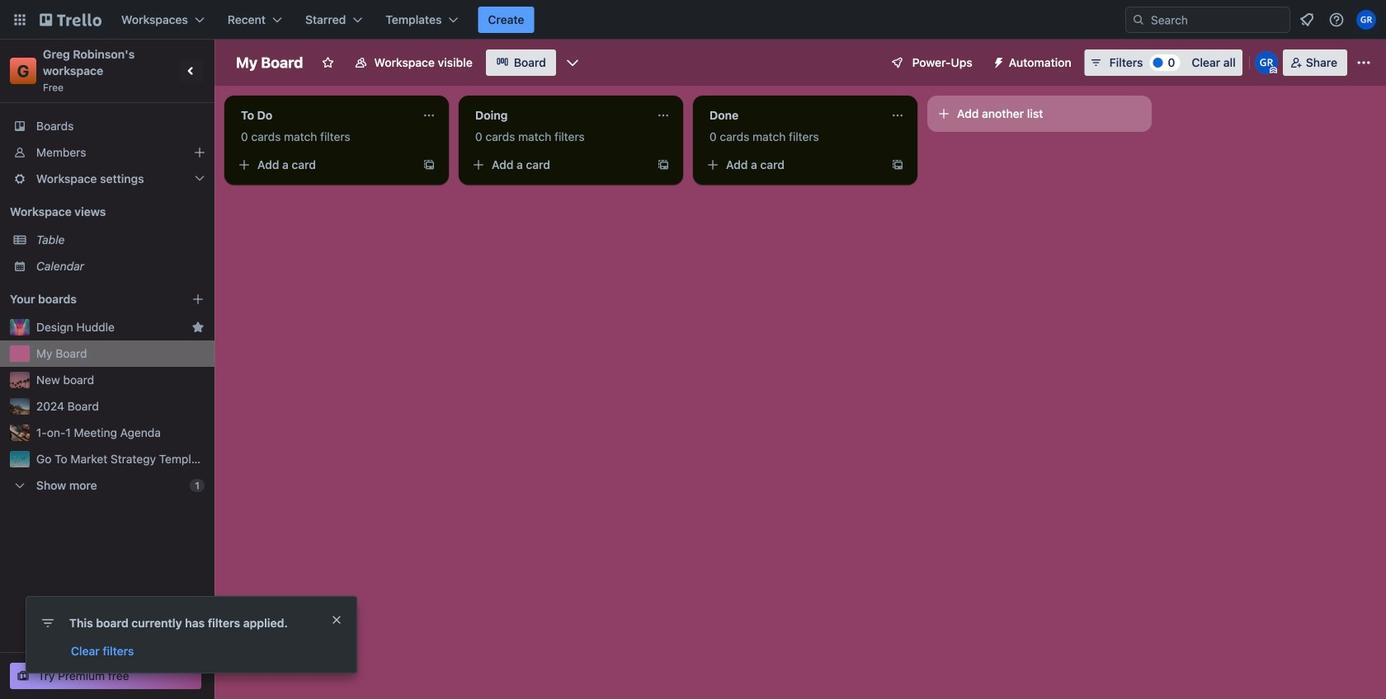 Task type: vqa. For each thing, say whether or not it's contained in the screenshot.
Members link
no



Task type: locate. For each thing, give the bounding box(es) containing it.
alert
[[26, 597, 356, 673]]

Board name text field
[[228, 50, 311, 76]]

None text field
[[231, 102, 416, 129], [465, 102, 650, 129], [231, 102, 416, 129], [465, 102, 650, 129]]

primary element
[[0, 0, 1386, 40]]

this member is an admin of this board. image
[[1270, 67, 1277, 74]]

Search field
[[1145, 8, 1290, 31]]

1 horizontal spatial create from template… image
[[657, 158, 670, 172]]

None text field
[[700, 102, 885, 129]]

star or unstar board image
[[321, 56, 335, 69]]

starred icon image
[[191, 321, 205, 334]]

0 notifications image
[[1297, 10, 1317, 30]]

0 horizontal spatial create from template… image
[[422, 158, 436, 172]]

open information menu image
[[1328, 12, 1345, 28]]

greg robinson (gregrobinson96) image
[[1255, 51, 1278, 74]]

create from template… image
[[422, 158, 436, 172], [657, 158, 670, 172]]

greg robinson (gregrobinson96) image
[[1357, 10, 1376, 30]]

dismiss flag image
[[330, 614, 343, 627]]



Task type: describe. For each thing, give the bounding box(es) containing it.
customize views image
[[564, 54, 581, 71]]

show menu image
[[1356, 54, 1372, 71]]

1 create from template… image from the left
[[422, 158, 436, 172]]

sm image
[[986, 50, 1009, 73]]

2 create from template… image from the left
[[657, 158, 670, 172]]

workspace navigation collapse icon image
[[180, 59, 203, 83]]

search image
[[1132, 13, 1145, 26]]

your boards with 7 items element
[[10, 290, 167, 309]]

back to home image
[[40, 7, 101, 33]]

add board image
[[191, 293, 205, 306]]

create from template… image
[[891, 158, 904, 172]]



